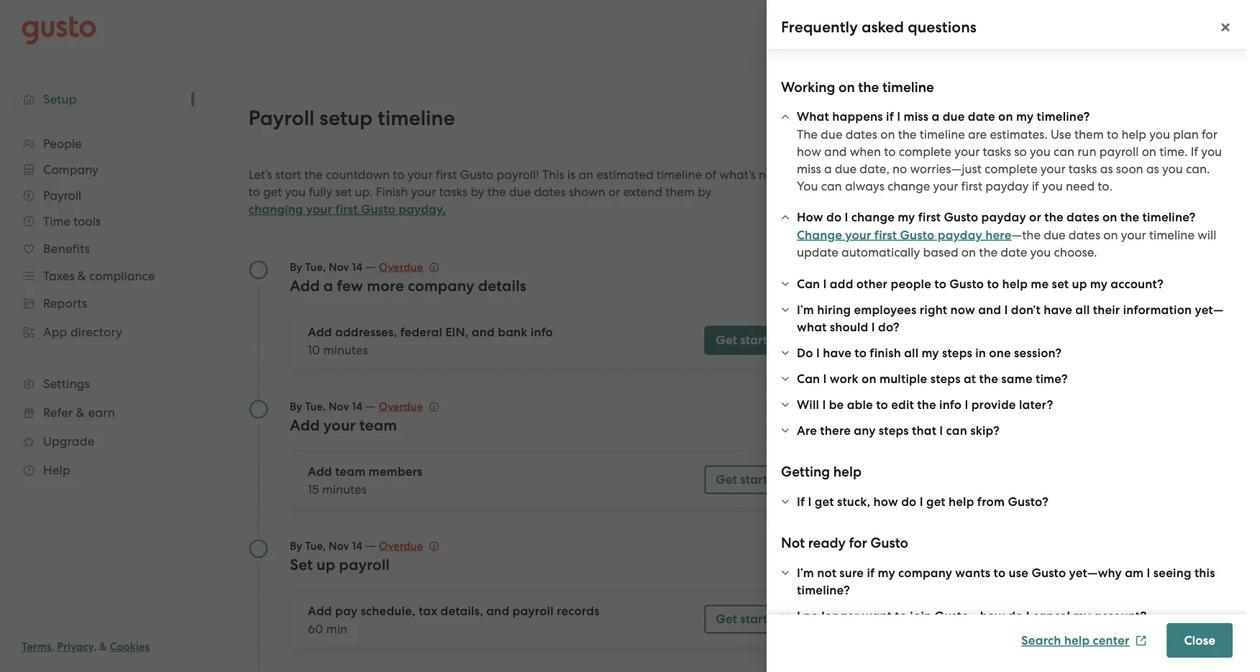 Task type: describe. For each thing, give the bounding box(es) containing it.
timeline right setup
[[378, 106, 455, 130]]

1 vertical spatial checklist
[[1053, 266, 1103, 280]]

on up estimates.
[[999, 109, 1014, 124]]

change
[[797, 228, 843, 243]]

2 horizontal spatial timeline?
[[1143, 210, 1197, 225]]

details
[[478, 277, 527, 295]]

min
[[326, 622, 348, 637]]

bank
[[498, 325, 528, 340]]

0 vertical spatial tasks
[[983, 144, 1012, 159]]

worries—just
[[911, 162, 982, 176]]

list containing benefits
[[0, 131, 194, 485]]

addresses,
[[335, 325, 397, 340]]

settings
[[43, 377, 90, 391]]

what to have ready
[[973, 183, 1101, 199]]

happens
[[833, 109, 884, 124]]

choose.
[[1055, 245, 1098, 260]]

ready inside frequently asked questions dialog
[[809, 535, 846, 552]]

change your first gusto payday here button
[[797, 227, 1012, 244]]

schedule,
[[361, 604, 416, 619]]

asked
[[862, 18, 905, 36]]

to.
[[1098, 179, 1113, 193]]

nov for your
[[329, 400, 350, 413]]

the up happens
[[859, 79, 880, 95]]

the
[[797, 127, 818, 141]]

to left edit at bottom
[[877, 398, 889, 412]]

you up time.
[[1150, 127, 1171, 141]]

2 by from the left
[[698, 185, 712, 199]]

change your first gusto payday here
[[797, 228, 1012, 243]]

or for payday
[[1030, 210, 1042, 225]]

now
[[951, 303, 976, 317]]

the up you'll
[[1045, 210, 1064, 225]]

the inside let's start the countdown to your first gusto payroll! this is an estimated                     timeline of what's needed to get you fully set up.
[[304, 168, 323, 182]]

1 vertical spatial &
[[99, 641, 107, 654]]

to up no
[[885, 144, 896, 159]]

on left time.
[[1143, 144, 1157, 159]]

i left don't
[[1005, 303, 1009, 317]]

if inside i'm not sure if my company wants to use gusto yet—why am i seeing this timeline?
[[867, 566, 875, 581]]

timeline inside the due dates on the timeline are estimates. use them to help you plan for how and when to complete your tasks so you can run payroll on time. if you miss a due date, no worries—just complete your tasks as soon as you can. you can always change your first payday if you need to.
[[920, 127, 966, 141]]

download for download our handy checklist of everything you'll need to get set up for your first payroll.
[[973, 208, 1032, 222]]

right
[[920, 303, 948, 317]]

if inside the due dates on the timeline are estimates. use them to help you plan for how and when to complete your tasks so you can run payroll on time. if you miss a due date, no worries—just complete your tasks as soon as you can. you can always change your first payday if you need to.
[[1191, 144, 1199, 159]]

how do i change my first gusto payday or the dates on the timeline?
[[797, 210, 1197, 225]]

upgrade
[[43, 435, 95, 449]]

account menu element
[[970, 0, 1226, 61]]

—the due dates on your timeline will update automatically based on the date you choose.
[[797, 228, 1217, 260]]

update
[[797, 245, 839, 260]]

i left be
[[823, 398, 826, 412]]

& inside list
[[76, 406, 85, 420]]

due up always
[[835, 162, 857, 176]]

on up happens
[[839, 79, 855, 95]]

your inside the —the due dates on your timeline will update automatically based on the date you choose.
[[1122, 228, 1147, 242]]

refer & earn
[[43, 406, 115, 420]]

how
[[797, 210, 824, 225]]

gusto inside button
[[901, 228, 935, 243]]

to up soon
[[1108, 127, 1119, 141]]

add for add team members 15 minutes
[[308, 465, 332, 480]]

dates inside the —the due dates on your timeline will update automatically based on the date you choose.
[[1069, 228, 1101, 242]]

2 vertical spatial up
[[317, 556, 336, 574]]

0 vertical spatial can
[[1054, 144, 1075, 159]]

first inside the due dates on the timeline are estimates. use them to help you plan for how and when to complete your tasks so you can run payroll on time. if you miss a due date, no worries—just complete your tasks as soon as you can. you can always change your first payday if you need to.
[[962, 179, 983, 193]]

countdown
[[326, 168, 390, 182]]

0 vertical spatial steps
[[943, 346, 973, 361]]

gusto inside i'm not sure if my company wants to use gusto yet—why am i seeing this timeline?
[[1032, 566, 1067, 581]]

can i work on multiple steps at the same time?
[[797, 372, 1069, 386]]

getting
[[782, 464, 831, 481]]

i'm for i'm hiring employees right now and i don't have all their information yet— what should i do?
[[797, 303, 815, 317]]

add pay schedule, tax details, and payroll records 60 min
[[308, 604, 600, 637]]

get for set up payroll
[[716, 612, 738, 627]]

i left add on the right top
[[824, 277, 827, 291]]

1 get started button from the top
[[705, 326, 795, 355]]

add for add a few more company details
[[290, 277, 320, 295]]

0 horizontal spatial if
[[797, 495, 806, 510]]

on right work in the bottom right of the page
[[862, 372, 877, 386]]

i inside i'm not sure if my company wants to use gusto yet—why am i seeing this timeline?
[[1147, 566, 1151, 581]]

extend
[[624, 185, 663, 199]]

1 vertical spatial do
[[902, 495, 917, 510]]

this
[[1195, 566, 1216, 581]]

by tue, nov 14 — for your
[[290, 399, 379, 413]]

am
[[1126, 566, 1144, 581]]

tax
[[419, 604, 438, 619]]

first up change your first gusto payday here
[[919, 210, 941, 225]]

frequently asked questions dialog
[[767, 0, 1248, 673]]

upgrade link
[[14, 429, 180, 455]]

0 horizontal spatial company
[[408, 277, 475, 295]]

stuck,
[[838, 495, 871, 510]]

what's
[[720, 168, 756, 182]]

i'm not sure if my company wants to use gusto yet—why am i seeing this timeline?
[[797, 566, 1216, 598]]

people
[[891, 277, 932, 291]]

download checklist
[[990, 266, 1103, 280]]

your up add team members 15 minutes
[[324, 417, 356, 435]]

to up 'how do i change my first gusto payday or the dates on the timeline?'
[[1012, 183, 1025, 199]]

overdue button for few
[[379, 259, 439, 276]]

details,
[[441, 604, 484, 619]]

time.
[[1160, 144, 1188, 159]]

2 , from the left
[[94, 641, 97, 654]]

tue, for a
[[305, 261, 326, 274]]

multiple
[[880, 372, 928, 386]]

do i have to finish all my steps in one session?
[[797, 346, 1062, 361]]

due up worries—just
[[943, 109, 965, 124]]

1 vertical spatial all
[[905, 346, 919, 361]]

need inside the due dates on the timeline are estimates. use them to help you plan for how and when to complete your tasks so you can run payroll on time. if you miss a due date, no worries—just complete your tasks as soon as you can. you can always change your first payday if you need to.
[[1066, 179, 1095, 193]]

have for what to have ready
[[1028, 183, 1060, 199]]

me
[[1032, 277, 1050, 291]]

tue, for up
[[305, 540, 326, 553]]

you inside the —the due dates on your timeline will update automatically based on the date you choose.
[[1031, 245, 1052, 260]]

can for can i work on multiple steps at the same time?
[[797, 372, 821, 386]]

your up payday.
[[411, 185, 436, 199]]

checklist inside 'download our handy checklist of everything you'll need to get set up for your first payroll.'
[[1096, 208, 1144, 222]]

records
[[557, 604, 600, 619]]

always
[[845, 179, 885, 193]]

i down getting on the right bottom of page
[[809, 495, 812, 510]]

1 vertical spatial change
[[852, 210, 895, 225]]

get left stuck,
[[815, 495, 835, 510]]

can i add other people to gusto to help me set up my account?
[[797, 277, 1164, 291]]

have for do i have to finish all my steps in one session?
[[823, 346, 852, 361]]

search
[[1022, 634, 1062, 649]]

few
[[337, 277, 363, 295]]

employees
[[855, 303, 917, 317]]

federal
[[401, 325, 443, 340]]

more
[[367, 277, 404, 295]]

center
[[1094, 634, 1130, 649]]

0 horizontal spatial payroll
[[339, 556, 390, 574]]

2 vertical spatial a
[[324, 277, 333, 295]]

due right the
[[821, 127, 843, 141]]

my up estimates.
[[1017, 109, 1034, 124]]

1 vertical spatial tasks
[[1069, 162, 1098, 176]]

2 vertical spatial steps
[[879, 424, 909, 438]]

your inside 'download our handy checklist of everything you'll need to get set up for your first payroll.'
[[1010, 243, 1035, 257]]

i left do? at the top right
[[872, 320, 876, 335]]

1 vertical spatial payday
[[982, 210, 1027, 225]]

privacy link
[[57, 641, 94, 654]]

you up our
[[1043, 179, 1063, 193]]

overdue button for team
[[379, 398, 439, 416]]

settings link
[[14, 371, 180, 397]]

i right do
[[817, 346, 820, 361]]

don't
[[1012, 303, 1041, 317]]

frequently asked questions
[[782, 18, 977, 36]]

14 for few
[[352, 261, 363, 274]]

timeline up what happens if i miss a due date on my timeline?
[[883, 79, 935, 95]]

0 vertical spatial date
[[969, 109, 996, 124]]

dates inside the due dates on the timeline are estimates. use them to help you plan for how and when to complete your tasks so you can run payroll on time. if you miss a due date, no worries—just complete your tasks as soon as you can. you can always change your first payday if you need to.
[[846, 127, 878, 141]]

is
[[568, 168, 576, 182]]

payroll!
[[497, 168, 540, 182]]

0 vertical spatial ready
[[1063, 183, 1101, 199]]

to down 'let's' on the left of the page
[[249, 185, 260, 199]]

a inside the due dates on the timeline are estimates. use them to help you plan for how and when to complete your tasks so you can run payroll on time. if you miss a due date, no worries—just complete your tasks as soon as you can. you can always change your first payday if you need to.
[[825, 162, 832, 176]]

that
[[913, 424, 937, 438]]

will
[[797, 398, 820, 412]]

0 vertical spatial timeline?
[[1037, 109, 1091, 124]]

need inside 'download our handy checklist of everything you'll need to get set up for your first payroll.'
[[1068, 225, 1097, 240]]

not
[[818, 566, 837, 581]]

0 vertical spatial team
[[360, 417, 397, 435]]

finish your tasks by the due dates shown or extend them by changing your first gusto payday.
[[249, 185, 712, 217]]

0 vertical spatial do
[[827, 210, 842, 225]]

my up their
[[1091, 277, 1108, 291]]

to inside i'm not sure if my company wants to use gusto yet—why am i seeing this timeline?
[[994, 566, 1006, 581]]

first inside 'download our handy checklist of everything you'll need to get set up for your first payroll.'
[[1038, 243, 1059, 257]]

overdue for team
[[379, 400, 423, 413]]

get left from
[[927, 495, 946, 510]]

have inside i'm hiring employees right now and i don't have all their information yet— what should i do?
[[1044, 303, 1073, 317]]

to left the finish
[[855, 346, 867, 361]]

help link
[[14, 458, 180, 484]]

get started for payroll
[[716, 612, 783, 627]]

my up can i work on multiple steps at the same time? on the right bottom
[[922, 346, 940, 361]]

your up what to have ready
[[1041, 162, 1066, 176]]

payday.
[[399, 202, 446, 217]]

your down the are
[[955, 144, 980, 159]]

help left from
[[949, 495, 975, 510]]

same
[[1002, 372, 1033, 386]]

team inside add team members 15 minutes
[[335, 465, 366, 480]]

be
[[829, 398, 844, 412]]

you'll
[[1036, 225, 1065, 240]]

help up stuck,
[[834, 464, 862, 481]]

my inside i'm not sure if my company wants to use gusto yet—why am i seeing this timeline?
[[878, 566, 896, 581]]

terms
[[22, 641, 52, 654]]

payroll
[[249, 106, 315, 130]]

on right based
[[962, 245, 977, 260]]

or for shown
[[609, 185, 621, 199]]

2 vertical spatial for
[[850, 535, 868, 552]]

2 vertical spatial can
[[947, 424, 968, 438]]

to up i'm hiring employees right now and i don't have all their information yet— what should i do?
[[988, 277, 1000, 291]]

download our handy checklist of everything you'll need to get set up for your first payroll.
[[973, 208, 1159, 257]]

due inside the —the due dates on your timeline will update automatically based on the date you choose.
[[1044, 228, 1066, 242]]

the due dates on the timeline are estimates. use them to help you plan for how and when to complete your tasks so you can run payroll on time. if you miss a due date, no worries—just complete your tasks as soon as you can. you can always change your first payday if you need to.
[[797, 127, 1223, 193]]

your down worries—just
[[934, 179, 959, 193]]

provide
[[972, 398, 1017, 412]]

overdue for payroll
[[379, 540, 423, 553]]

members
[[369, 465, 423, 480]]

i left work in the bottom right of the page
[[824, 372, 827, 386]]

timeline? inside i'm not sure if my company wants to use gusto yet—why am i seeing this timeline?
[[797, 583, 851, 598]]

refer & earn link
[[14, 400, 180, 426]]

automatically
[[842, 245, 921, 260]]

at
[[964, 372, 977, 386]]

i down always
[[845, 210, 849, 225]]

your down fully
[[306, 202, 333, 217]]

to up right
[[935, 277, 947, 291]]

timeline inside let's start the countdown to your first gusto payroll! this is an estimated                     timeline of what's needed to get you fully set up.
[[657, 168, 702, 182]]

i down at
[[965, 398, 969, 412]]

1 as from the left
[[1101, 162, 1114, 176]]

1 vertical spatial can
[[822, 179, 842, 193]]

the inside finish your tasks by the due dates shown or extend them by changing your first gusto payday.
[[488, 185, 506, 199]]

home image
[[22, 16, 96, 45]]

nov for a
[[329, 261, 350, 274]]

14 for team
[[352, 400, 363, 413]]

any
[[854, 424, 876, 438]]

our
[[1035, 208, 1054, 222]]

your inside let's start the countdown to your first gusto payroll! this is an estimated                     timeline of what's needed to get you fully set up.
[[408, 168, 433, 182]]

wants
[[956, 566, 991, 581]]

do
[[797, 346, 814, 361]]

date,
[[860, 162, 890, 176]]

on up when
[[881, 127, 896, 141]]

you inside let's start the countdown to your first gusto payroll! this is an estimated                     timeline of what's needed to get you fully set up.
[[285, 185, 306, 199]]



Task type: vqa. For each thing, say whether or not it's contained in the screenshot.
"Run payroll"
no



Task type: locate. For each thing, give the bounding box(es) containing it.
estimates.
[[991, 127, 1048, 141]]

help inside the due dates on the timeline are estimates. use them to help you plan for how and when to complete your tasks so you can run payroll on time. if you miss a due date, no worries—just complete your tasks as soon as you can. you can always change your first payday if you need to.
[[1122, 127, 1147, 141]]

1 horizontal spatial complete
[[985, 162, 1038, 176]]

or inside frequently asked questions dialog
[[1030, 210, 1042, 225]]

1 get from the top
[[716, 333, 738, 348]]

first inside finish your tasks by the due dates shown or extend them by changing your first gusto payday.
[[336, 202, 358, 217]]

the
[[859, 79, 880, 95], [899, 127, 917, 141], [304, 168, 323, 182], [488, 185, 506, 199], [1045, 210, 1064, 225], [1121, 210, 1140, 225], [980, 245, 998, 260], [980, 372, 999, 386], [918, 398, 937, 412]]

and
[[825, 144, 847, 159], [979, 303, 1002, 317], [472, 325, 495, 340], [487, 604, 510, 619]]

all inside i'm hiring employees right now and i don't have all their information yet— what should i do?
[[1076, 303, 1091, 317]]

by tue, nov 14 — up 'set up payroll'
[[290, 539, 379, 553]]

1 vertical spatial —
[[365, 399, 376, 413]]

have up work in the bottom right of the page
[[823, 346, 852, 361]]

10
[[308, 343, 320, 357]]

1 overdue from the top
[[379, 261, 423, 274]]

2 vertical spatial by tue, nov 14 —
[[290, 539, 379, 553]]

1 horizontal spatial ,
[[94, 641, 97, 654]]

2 vertical spatial —
[[365, 539, 376, 553]]

setup link
[[14, 86, 180, 112]]

add a few more company details
[[290, 277, 527, 295]]

and inside add addresses, federal ein, and bank info 10 minutes
[[472, 325, 495, 340]]

i'm inside i'm hiring employees right now and i don't have all their information yet— what should i do?
[[797, 303, 815, 317]]

2 horizontal spatial set
[[1137, 225, 1153, 240]]

get started button for set up payroll
[[705, 606, 795, 634]]

get up changing
[[263, 185, 282, 199]]

due inside finish your tasks by the due dates shown or extend them by changing your first gusto payday.
[[509, 185, 531, 199]]

3 overdue from the top
[[379, 540, 423, 553]]

1 get started from the top
[[716, 333, 783, 348]]

steps
[[943, 346, 973, 361], [931, 372, 961, 386], [879, 424, 909, 438]]

and right details,
[[487, 604, 510, 619]]

run
[[1078, 144, 1097, 159]]

all right the finish
[[905, 346, 919, 361]]

setup
[[43, 92, 77, 107]]

can left 'skip?' on the bottom right
[[947, 424, 968, 438]]

1 vertical spatial ready
[[809, 535, 846, 552]]

1 horizontal spatial date
[[1001, 245, 1028, 260]]

2 get started button from the top
[[705, 466, 795, 495]]

started for set up payroll
[[741, 612, 783, 627]]

1 overdue button from the top
[[379, 259, 439, 276]]

1 horizontal spatial by
[[698, 185, 712, 199]]

0 vertical spatial started
[[741, 333, 783, 348]]

1 vertical spatial miss
[[797, 162, 822, 176]]

you right so
[[1031, 144, 1051, 159]]

0 horizontal spatial tasks
[[439, 185, 468, 199]]

if up can.
[[1191, 144, 1199, 159]]

1 vertical spatial steps
[[931, 372, 961, 386]]

1 horizontal spatial how
[[874, 495, 899, 510]]

1 vertical spatial info
[[940, 398, 962, 412]]

cookies
[[110, 641, 150, 654]]

—the
[[1012, 228, 1041, 242]]

0 vertical spatial up
[[973, 243, 988, 257]]

0 horizontal spatial do
[[827, 210, 842, 225]]

0 vertical spatial complete
[[899, 144, 952, 159]]

questions
[[908, 18, 977, 36]]

3 get from the top
[[716, 612, 738, 627]]

tue, for your
[[305, 400, 326, 413]]

of inside 'download our handy checklist of everything you'll need to get set up for your first payroll.'
[[1147, 208, 1159, 222]]

on down to.
[[1103, 210, 1118, 225]]

3 by from the top
[[290, 540, 303, 553]]

0 vertical spatial if
[[1191, 144, 1199, 159]]

search help center link
[[1022, 634, 1148, 649]]

date up the are
[[969, 109, 996, 124]]

what
[[797, 320, 827, 335]]

1 vertical spatial timeline?
[[1143, 210, 1197, 225]]

0 vertical spatial payroll
[[1100, 144, 1140, 159]]

get inside let's start the countdown to your first gusto payroll! this is an estimated                     timeline of what's needed to get you fully set up.
[[263, 185, 282, 199]]

first down you'll
[[1038, 243, 1059, 257]]

overdue button up members
[[379, 398, 439, 416]]

the down soon
[[1121, 210, 1140, 225]]

hiring
[[818, 303, 851, 317]]

get inside 'download our handy checklist of everything you'll need to get set up for your first payroll.'
[[1115, 225, 1134, 240]]

for down everything
[[991, 243, 1007, 257]]

1 nov from the top
[[329, 261, 350, 274]]

payroll up pay
[[339, 556, 390, 574]]

0 vertical spatial or
[[609, 185, 621, 199]]

get started for team
[[716, 473, 783, 488]]

2 horizontal spatial up
[[1073, 277, 1088, 291]]

all
[[1076, 303, 1091, 317], [905, 346, 919, 361]]

download for download checklist
[[990, 266, 1050, 280]]

i right that
[[940, 424, 944, 438]]

2 get started from the top
[[716, 473, 783, 488]]

gusto navigation element
[[0, 62, 194, 508]]

if i get stuck, how do i get help from gusto?
[[797, 495, 1049, 510]]

2 vertical spatial payroll
[[513, 604, 554, 619]]

2 by from the top
[[290, 400, 303, 413]]

1 can from the top
[[797, 277, 821, 291]]

tasks up payday.
[[439, 185, 468, 199]]

0 horizontal spatial date
[[969, 109, 996, 124]]

tasks inside finish your tasks by the due dates shown or extend them by changing your first gusto payday.
[[439, 185, 468, 199]]

shown
[[569, 185, 606, 199]]

0 vertical spatial tue,
[[305, 261, 326, 274]]

up inside frequently asked questions dialog
[[1073, 277, 1088, 291]]

get started
[[716, 333, 783, 348], [716, 473, 783, 488], [716, 612, 783, 627]]

or
[[609, 185, 621, 199], [1030, 210, 1042, 225]]

timeline? down not
[[797, 583, 851, 598]]

2 vertical spatial get
[[716, 612, 738, 627]]

2 i'm from the top
[[797, 566, 815, 581]]

add your team
[[290, 417, 397, 435]]

nov up few
[[329, 261, 350, 274]]

ein,
[[446, 325, 469, 340]]

up for my
[[1073, 277, 1088, 291]]

download inside 'download our handy checklist of everything you'll need to get set up for your first payroll.'
[[973, 208, 1032, 222]]

1 horizontal spatial company
[[899, 566, 953, 581]]

you
[[797, 179, 819, 193]]

as
[[1101, 162, 1114, 176], [1147, 162, 1160, 176]]

my up change your first gusto payday here
[[898, 210, 916, 225]]

timeline inside the —the due dates on your timeline will update automatically based on the date you choose.
[[1150, 228, 1195, 242]]

0 horizontal spatial set
[[336, 185, 352, 199]]

overdue up 'set up payroll'
[[379, 540, 423, 553]]

on
[[839, 79, 855, 95], [999, 109, 1014, 124], [881, 127, 896, 141], [1143, 144, 1157, 159], [1103, 210, 1118, 225], [1104, 228, 1119, 242], [962, 245, 977, 260], [862, 372, 877, 386]]

0 vertical spatial get started button
[[705, 326, 795, 355]]

2 14 from the top
[[352, 400, 363, 413]]

get for add your team
[[716, 473, 738, 488]]

payroll left records
[[513, 604, 554, 619]]

my right sure
[[878, 566, 896, 581]]

started for add your team
[[741, 473, 783, 488]]

what for what happens if i miss a due date on my timeline?
[[797, 109, 830, 124]]

0 vertical spatial get
[[716, 333, 738, 348]]

the inside the due dates on the timeline are estimates. use them to help you plan for how and when to complete your tasks so you can run payroll on time. if you miss a due date, no worries—just complete your tasks as soon as you can. you can always change your first payday if you need to.
[[899, 127, 917, 141]]

for
[[1203, 127, 1218, 141], [991, 243, 1007, 257], [850, 535, 868, 552]]

2 can from the top
[[797, 372, 821, 386]]

can for can i add other people to gusto to help me set up my account?
[[797, 277, 821, 291]]

working
[[782, 79, 836, 95]]

payroll up soon
[[1100, 144, 1140, 159]]

payroll setup timeline
[[249, 106, 455, 130]]

cookies button
[[110, 639, 150, 656]]

nov up 'set up payroll'
[[329, 540, 350, 553]]

1 , from the left
[[52, 641, 55, 654]]

help left me
[[1003, 277, 1028, 291]]

tue, up 'add your team'
[[305, 400, 326, 413]]

tasks
[[983, 144, 1012, 159], [1069, 162, 1098, 176], [439, 185, 468, 199]]

1 i'm from the top
[[797, 303, 815, 317]]

1 horizontal spatial if
[[1191, 144, 1199, 159]]

0 horizontal spatial info
[[531, 325, 553, 340]]

sure
[[840, 566, 864, 581]]

i'm for i'm not sure if my company wants to use gusto yet—why am i seeing this timeline?
[[797, 566, 815, 581]]

3 overdue button from the top
[[379, 538, 439, 555]]

miss
[[904, 109, 929, 124], [797, 162, 822, 176]]

session?
[[1015, 346, 1062, 361]]

gusto inside let's start the countdown to your first gusto payroll! this is an estimated                     timeline of what's needed to get you fully set up.
[[460, 168, 494, 182]]

0 vertical spatial if
[[887, 109, 895, 124]]

info
[[531, 325, 553, 340], [940, 398, 962, 412]]

will i be able to edit the info i provide later?
[[797, 398, 1054, 412]]

app directory link
[[14, 320, 180, 345]]

tue, down changing your first gusto payday. button
[[305, 261, 326, 274]]

add team members 15 minutes
[[308, 465, 423, 497]]

0 vertical spatial payday
[[986, 179, 1029, 193]]

and inside add pay schedule, tax details, and payroll records 60 min
[[487, 604, 510, 619]]

will
[[1198, 228, 1217, 242]]

0 vertical spatial a
[[932, 109, 940, 124]]

1 vertical spatial up
[[1073, 277, 1088, 291]]

1 horizontal spatial of
[[1147, 208, 1159, 222]]

info inside frequently asked questions dialog
[[940, 398, 962, 412]]

set for can i add other people to gusto to help me set up my account?
[[1053, 277, 1070, 291]]

by tue, nov 14 — for a
[[290, 259, 379, 274]]

there
[[821, 424, 851, 438]]

payday inside the due dates on the timeline are estimates. use them to help you plan for how and when to complete your tasks so you can run payroll on time. if you miss a due date, no worries—just complete your tasks as soon as you can. you can always change your first payday if you need to.
[[986, 179, 1029, 193]]

first inside let's start the countdown to your first gusto payroll! this is an estimated                     timeline of what's needed to get you fully set up.
[[436, 168, 457, 182]]

payroll inside the due dates on the timeline are estimates. use them to help you plan for how and when to complete your tasks so you can run payroll on time. if you miss a due date, no worries—just complete your tasks as soon as you can. you can always change your first payday if you need to.
[[1100, 144, 1140, 159]]

set inside frequently asked questions dialog
[[1053, 277, 1070, 291]]

add for add pay schedule, tax details, and payroll records 60 min
[[308, 604, 332, 619]]

2 vertical spatial get started
[[716, 612, 783, 627]]

by for set up payroll
[[290, 540, 303, 553]]

or down the estimated at the top of page
[[609, 185, 621, 199]]

overdue up add a few more company details on the top left
[[379, 261, 423, 274]]

payroll inside add pay schedule, tax details, and payroll records 60 min
[[513, 604, 554, 619]]

to inside 'download our handy checklist of everything you'll need to get set up for your first payroll.'
[[1100, 225, 1112, 240]]

for up sure
[[850, 535, 868, 552]]

how inside the due dates on the timeline are estimates. use them to help you plan for how and when to complete your tasks so you can run payroll on time. if you miss a due date, no worries—just complete your tasks as soon as you can. you can always change your first payday if you need to.
[[797, 144, 822, 159]]

3 get started button from the top
[[705, 606, 795, 634]]

1 tue, from the top
[[305, 261, 326, 274]]

set for download our handy checklist of everything you'll need to get set up for your first payroll.
[[1137, 225, 1153, 240]]

0 horizontal spatial if
[[867, 566, 875, 581]]

your up finish
[[408, 168, 433, 182]]

of
[[705, 168, 717, 182], [1147, 208, 1159, 222]]

a left date,
[[825, 162, 832, 176]]

1 vertical spatial if
[[1032, 179, 1040, 193]]

timeline down what happens if i miss a due date on my timeline?
[[920, 127, 966, 141]]

can down update at the top right of the page
[[797, 277, 821, 291]]

first up automatically
[[875, 228, 898, 243]]

your
[[955, 144, 980, 159], [1041, 162, 1066, 176], [408, 168, 433, 182], [934, 179, 959, 193], [411, 185, 436, 199], [306, 202, 333, 217], [846, 228, 872, 243], [1122, 228, 1147, 242], [1010, 243, 1035, 257], [324, 417, 356, 435]]

yet—why
[[1070, 566, 1123, 581]]

let's start the countdown to your first gusto payroll! this is an estimated                     timeline of what's needed to get you fully set up.
[[249, 168, 803, 199]]

by tue, nov 14 — up few
[[290, 259, 379, 274]]

1 vertical spatial or
[[1030, 210, 1042, 225]]

0 vertical spatial can
[[797, 277, 821, 291]]

1 vertical spatial by
[[290, 400, 303, 413]]

2 vertical spatial tue,
[[305, 540, 326, 553]]

changing
[[249, 202, 303, 217]]

help left the center
[[1065, 634, 1091, 649]]

0 vertical spatial set
[[336, 185, 352, 199]]

handy
[[1057, 208, 1093, 222]]

set inside 'download our handy checklist of everything you'll need to get set up for your first payroll.'
[[1137, 225, 1153, 240]]

overdue button for payroll
[[379, 538, 439, 555]]

should
[[830, 320, 869, 335]]

plan
[[1174, 127, 1200, 141]]

2 by tue, nov 14 — from the top
[[290, 399, 379, 413]]

and inside i'm hiring employees right now and i don't have all their information yet— what should i do?
[[979, 303, 1002, 317]]

add inside add pay schedule, tax details, and payroll records 60 min
[[308, 604, 332, 619]]

1 vertical spatial how
[[874, 495, 899, 510]]

3 get started from the top
[[716, 612, 783, 627]]

by for add a few more company details
[[290, 261, 303, 274]]

set
[[336, 185, 352, 199], [1137, 225, 1153, 240], [1053, 277, 1070, 291]]

for inside the due dates on the timeline are estimates. use them to help you plan for how and when to complete your tasks so you can run payroll on time. if you miss a due date, no worries—just complete your tasks as soon as you can. you can always change your first payday if you need to.
[[1203, 127, 1218, 141]]

2 horizontal spatial tasks
[[1069, 162, 1098, 176]]

0 horizontal spatial for
[[850, 535, 868, 552]]

1 vertical spatial for
[[991, 243, 1007, 257]]

the right at
[[980, 372, 999, 386]]

2 vertical spatial have
[[823, 346, 852, 361]]

gusto inside finish your tasks by the due dates shown or extend them by changing your first gusto payday.
[[361, 202, 396, 217]]

3 by tue, nov 14 — from the top
[[290, 539, 379, 553]]

checklist down to.
[[1096, 208, 1144, 222]]

add for add your team
[[290, 417, 320, 435]]

&
[[76, 406, 85, 420], [99, 641, 107, 654]]

get started button for add your team
[[705, 466, 795, 495]]

0 horizontal spatial or
[[609, 185, 621, 199]]

tue, up set
[[305, 540, 326, 553]]

0 vertical spatial how
[[797, 144, 822, 159]]

2 started from the top
[[741, 473, 783, 488]]

do right stuck,
[[902, 495, 917, 510]]

info right the bank
[[531, 325, 553, 340]]

the up fully
[[304, 168, 323, 182]]

first up payday.
[[436, 168, 457, 182]]

up for for
[[973, 243, 988, 257]]

1 vertical spatial have
[[1044, 303, 1073, 317]]

date down the —the
[[1001, 245, 1028, 260]]

app
[[43, 325, 67, 340]]

overdue for few
[[379, 261, 423, 274]]

your up automatically
[[846, 228, 872, 243]]

ready up not
[[809, 535, 846, 552]]

add inside add addresses, federal ein, and bank info 10 minutes
[[308, 325, 332, 340]]

if up our
[[1032, 179, 1040, 193]]

2 horizontal spatial for
[[1203, 127, 1218, 141]]

timeline
[[883, 79, 935, 95], [378, 106, 455, 130], [920, 127, 966, 141], [657, 168, 702, 182], [1150, 228, 1195, 242]]

change down always
[[852, 210, 895, 225]]

what for what to have ready
[[973, 183, 1009, 199]]

2 vertical spatial 14
[[352, 540, 363, 553]]

2 vertical spatial overdue
[[379, 540, 423, 553]]

0 horizontal spatial them
[[666, 185, 695, 199]]

company up ein,
[[408, 277, 475, 295]]

and left when
[[825, 144, 847, 159]]

2 overdue from the top
[[379, 400, 423, 413]]

to up finish
[[393, 168, 405, 182]]

terms , privacy , & cookies
[[22, 641, 150, 654]]

i'm hiring employees right now and i don't have all their information yet— what should i do?
[[797, 303, 1225, 335]]

their
[[1094, 303, 1121, 317]]

1 by from the left
[[471, 185, 485, 199]]

up
[[973, 243, 988, 257], [1073, 277, 1088, 291], [317, 556, 336, 574]]

yet—
[[1196, 303, 1225, 317]]

1 horizontal spatial if
[[887, 109, 895, 124]]

the right edit at bottom
[[918, 398, 937, 412]]

change inside the due dates on the timeline are estimates. use them to help you plan for how and when to complete your tasks so you can run payroll on time. if you miss a due date, no worries—just complete your tasks as soon as you can. you can always change your first payday if you need to.
[[888, 179, 931, 193]]

1 vertical spatial get
[[716, 473, 738, 488]]

can
[[797, 277, 821, 291], [797, 372, 821, 386]]

tasks down run
[[1069, 162, 1098, 176]]

up inside 'download our handy checklist of everything you'll need to get set up for your first payroll.'
[[973, 243, 988, 257]]

to up "payroll."
[[1100, 225, 1112, 240]]

add for add addresses, federal ein, and bank info 10 minutes
[[308, 325, 332, 340]]

so
[[1015, 144, 1028, 159]]

0 horizontal spatial as
[[1101, 162, 1114, 176]]

14
[[352, 261, 363, 274], [352, 400, 363, 413], [352, 540, 363, 553]]

to left the use
[[994, 566, 1006, 581]]

dates inside finish your tasks by the due dates shown or extend them by changing your first gusto payday.
[[534, 185, 566, 199]]

an
[[579, 168, 594, 182]]

minutes inside add team members 15 minutes
[[322, 483, 367, 497]]

1 by tue, nov 14 — from the top
[[290, 259, 379, 274]]

1 14 from the top
[[352, 261, 363, 274]]

timeline? down can.
[[1143, 210, 1197, 225]]

1 started from the top
[[741, 333, 783, 348]]

3 tue, from the top
[[305, 540, 326, 553]]

1 vertical spatial them
[[666, 185, 695, 199]]

0 horizontal spatial by
[[471, 185, 485, 199]]

0 vertical spatial all
[[1076, 303, 1091, 317]]

payday inside change your first gusto payday here button
[[938, 228, 983, 243]]

0 horizontal spatial a
[[324, 277, 333, 295]]

3 started from the top
[[741, 612, 783, 627]]

you down time.
[[1163, 162, 1184, 176]]

have down me
[[1044, 303, 1073, 317]]

information
[[1124, 303, 1193, 317]]

— for payroll
[[365, 539, 376, 553]]

i right happens
[[898, 109, 901, 124]]

set inside let's start the countdown to your first gusto payroll! this is an estimated                     timeline of what's needed to get you fully set up.
[[336, 185, 352, 199]]

1 vertical spatial a
[[825, 162, 832, 176]]

0 vertical spatial download
[[973, 208, 1032, 222]]

info down can i work on multiple steps at the same time? on the right bottom
[[940, 398, 962, 412]]

getting help
[[782, 464, 862, 481]]

0 vertical spatial get started
[[716, 333, 783, 348]]

and inside the due dates on the timeline are estimates. use them to help you plan for how and when to complete your tasks so you can run payroll on time. if you miss a due date, no worries—just complete your tasks as soon as you can. you can always change your first payday if you need to.
[[825, 144, 847, 159]]

1 horizontal spatial what
[[973, 183, 1009, 199]]

2 vertical spatial tasks
[[439, 185, 468, 199]]

can down the use
[[1054, 144, 1075, 159]]

by tue, nov 14 — up 'add your team'
[[290, 399, 379, 413]]

0 vertical spatial 14
[[352, 261, 363, 274]]

have up our
[[1028, 183, 1060, 199]]

checklist down choose.
[[1053, 266, 1103, 280]]

get up account?
[[1115, 225, 1134, 240]]

you up can.
[[1202, 144, 1223, 159]]

overdue button up tax
[[379, 538, 439, 555]]

timeline? up the use
[[1037, 109, 1091, 124]]

do up change
[[827, 210, 842, 225]]

can
[[1054, 144, 1075, 159], [822, 179, 842, 193], [947, 424, 968, 438]]

3 nov from the top
[[329, 540, 350, 553]]

complete down so
[[985, 162, 1038, 176]]

0 vertical spatial miss
[[904, 109, 929, 124]]

add inside add team members 15 minutes
[[308, 465, 332, 480]]

the down here
[[980, 245, 998, 260]]

by up set
[[290, 540, 303, 553]]

— up the more
[[365, 259, 376, 274]]

2 — from the top
[[365, 399, 376, 413]]

2 tue, from the top
[[305, 400, 326, 413]]

date inside the —the due dates on your timeline will update automatically based on the date you choose.
[[1001, 245, 1028, 260]]

0 vertical spatial need
[[1066, 179, 1095, 193]]

& left earn
[[76, 406, 85, 420]]

1 vertical spatial can
[[797, 372, 821, 386]]

nov for up
[[329, 540, 350, 553]]

of inside let's start the countdown to your first gusto payroll! this is an estimated                     timeline of what's needed to get you fully set up.
[[705, 168, 717, 182]]

you up the download checklist link
[[1031, 245, 1052, 260]]

14 for payroll
[[352, 540, 363, 553]]

if down getting on the right bottom of page
[[797, 495, 806, 510]]

0 vertical spatial them
[[1075, 127, 1104, 141]]

add
[[290, 277, 320, 295], [308, 325, 332, 340], [290, 417, 320, 435], [308, 465, 332, 480], [308, 604, 332, 619]]

for inside 'download our handy checklist of everything you'll need to get set up for your first payroll.'
[[991, 243, 1007, 257]]

reports link
[[14, 291, 180, 317]]

0 horizontal spatial can
[[822, 179, 842, 193]]

2 horizontal spatial payroll
[[1100, 144, 1140, 159]]

2 vertical spatial if
[[867, 566, 875, 581]]

later?
[[1020, 398, 1054, 412]]

2 as from the left
[[1147, 162, 1160, 176]]

them inside the due dates on the timeline are estimates. use them to help you plan for how and when to complete your tasks so you can run payroll on time. if you miss a due date, no worries—just complete your tasks as soon as you can. you can always change your first payday if you need to.
[[1075, 127, 1104, 141]]

minutes inside add addresses, federal ein, and bank info 10 minutes
[[323, 343, 368, 357]]

— for few
[[365, 259, 376, 274]]

0 vertical spatial nov
[[329, 261, 350, 274]]

2 overdue button from the top
[[379, 398, 439, 416]]

i'm inside i'm not sure if my company wants to use gusto yet—why am i seeing this timeline?
[[797, 566, 815, 581]]

1 — from the top
[[365, 259, 376, 274]]

1 by from the top
[[290, 261, 303, 274]]

0 horizontal spatial of
[[705, 168, 717, 182]]

the inside the —the due dates on your timeline will update automatically based on the date you choose.
[[980, 245, 998, 260]]

miss inside the due dates on the timeline are estimates. use them to help you plan for how and when to complete your tasks so you can run payroll on time. if you miss a due date, no worries—just complete your tasks as soon as you can. you can always change your first payday if you need to.
[[797, 162, 822, 176]]

i right stuck,
[[920, 495, 924, 510]]

directory
[[70, 325, 122, 340]]

account?
[[1111, 277, 1164, 291]]

2 vertical spatial timeline?
[[797, 583, 851, 598]]

steps left in
[[943, 346, 973, 361]]

1 vertical spatial i'm
[[797, 566, 815, 581]]

2 horizontal spatial can
[[1054, 144, 1075, 159]]

able
[[848, 398, 874, 412]]

2 vertical spatial by
[[290, 540, 303, 553]]

or inside finish your tasks by the due dates shown or extend them by changing your first gusto payday.
[[609, 185, 621, 199]]

1 vertical spatial set
[[1137, 225, 1153, 240]]

finish
[[376, 185, 408, 199]]

on up "payroll."
[[1104, 228, 1119, 242]]

2 nov from the top
[[329, 400, 350, 413]]

by tue, nov 14 — for up
[[290, 539, 379, 553]]

1 vertical spatial overdue
[[379, 400, 423, 413]]

are
[[969, 127, 988, 141]]

need
[[1066, 179, 1095, 193], [1068, 225, 1097, 240]]

first inside button
[[875, 228, 898, 243]]

the down payroll!
[[488, 185, 506, 199]]

list
[[0, 131, 194, 485]]

2 get from the top
[[716, 473, 738, 488]]

1 vertical spatial started
[[741, 473, 783, 488]]

1 vertical spatial of
[[1147, 208, 1159, 222]]

in
[[976, 346, 987, 361]]

2 vertical spatial payday
[[938, 228, 983, 243]]

company inside i'm not sure if my company wants to use gusto yet—why am i seeing this timeline?
[[899, 566, 953, 581]]

need up "payroll."
[[1068, 225, 1097, 240]]

info inside add addresses, federal ein, and bank info 10 minutes
[[531, 325, 553, 340]]

benefits
[[43, 242, 90, 256]]

frequently
[[782, 18, 858, 36]]

— for team
[[365, 399, 376, 413]]

change down no
[[888, 179, 931, 193]]

timeline?
[[1037, 109, 1091, 124], [1143, 210, 1197, 225], [797, 583, 851, 598]]

use
[[1051, 127, 1072, 141]]

benefits link
[[14, 236, 180, 262]]

by for add your team
[[290, 400, 303, 413]]

if inside the due dates on the timeline are estimates. use them to help you plan for how and when to complete your tasks so you can run payroll on time. if you miss a due date, no worries—just complete your tasks as soon as you can. you can always change your first payday if you need to.
[[1032, 179, 1040, 193]]

privacy
[[57, 641, 94, 654]]

0 vertical spatial company
[[408, 277, 475, 295]]

tasks left so
[[983, 144, 1012, 159]]

your inside button
[[846, 228, 872, 243]]

1 horizontal spatial &
[[99, 641, 107, 654]]

close
[[1185, 634, 1216, 648]]

3 — from the top
[[365, 539, 376, 553]]

1 horizontal spatial set
[[1053, 277, 1070, 291]]

1 horizontal spatial all
[[1076, 303, 1091, 317]]

14 up few
[[352, 261, 363, 274]]

start
[[275, 168, 301, 182]]

what inside frequently asked questions dialog
[[797, 109, 830, 124]]

date
[[969, 109, 996, 124], [1001, 245, 1028, 260]]

3 14 from the top
[[352, 540, 363, 553]]

your down the —the
[[1010, 243, 1035, 257]]

them inside finish your tasks by the due dates shown or extend them by changing your first gusto payday.
[[666, 185, 695, 199]]

from
[[978, 495, 1005, 510]]

1 vertical spatial company
[[899, 566, 953, 581]]



